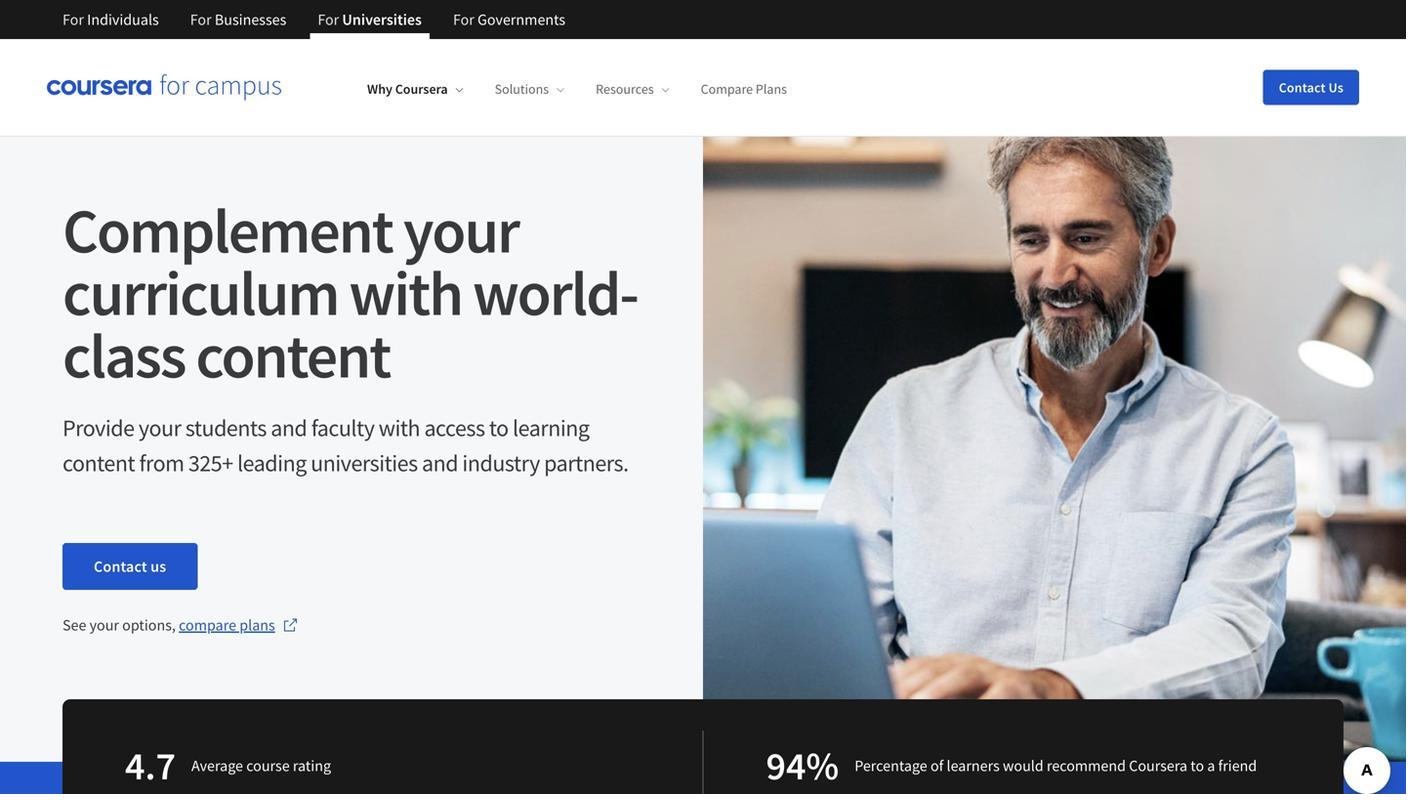 Task type: describe. For each thing, give the bounding box(es) containing it.
compare plans
[[701, 80, 787, 98]]

us
[[151, 557, 166, 576]]

why coursera
[[367, 80, 448, 98]]

course
[[246, 756, 290, 776]]

provide your students and faculty with access to learning content from 325+ leading universities and industry partners.
[[63, 413, 629, 478]]

rating
[[293, 756, 331, 776]]

curriculum
[[63, 253, 338, 332]]

learners
[[947, 756, 1000, 776]]

industry
[[462, 448, 540, 478]]

contact us
[[1279, 79, 1344, 96]]

for for businesses
[[190, 10, 212, 29]]

partners.
[[544, 448, 629, 478]]

contact us link
[[63, 543, 198, 590]]

see
[[63, 615, 86, 635]]

325+
[[188, 448, 233, 478]]

complement
[[63, 191, 393, 270]]

universities
[[311, 448, 418, 478]]

compare plans link
[[179, 613, 299, 637]]

average course rating
[[191, 756, 331, 776]]

options,
[[122, 615, 176, 635]]

complement your curriculum with world- class content
[[63, 191, 638, 395]]

solutions link
[[495, 80, 565, 98]]

for businesses
[[190, 10, 287, 29]]

for for universities
[[318, 10, 339, 29]]

content inside the complement your curriculum with world- class content
[[196, 316, 390, 395]]

with inside the complement your curriculum with world- class content
[[349, 253, 462, 332]]

1 vertical spatial and
[[422, 448, 458, 478]]

friend
[[1219, 756, 1257, 776]]

class
[[63, 316, 185, 395]]

governments
[[478, 10, 566, 29]]

percentage of learners would recommend coursera to a friend
[[855, 756, 1257, 776]]

plans
[[240, 615, 275, 635]]

your for see
[[89, 615, 119, 635]]

with inside provide your students and faculty with access to learning content from 325+ leading universities and industry partners.
[[379, 413, 420, 442]]

for for individuals
[[63, 10, 84, 29]]

for universities
[[318, 10, 422, 29]]

percentage
[[855, 756, 928, 776]]

contact for contact us
[[1279, 79, 1326, 96]]

a
[[1208, 756, 1215, 776]]

world-
[[473, 253, 638, 332]]



Task type: vqa. For each thing, say whether or not it's contained in the screenshot.
louisiana state university logo
no



Task type: locate. For each thing, give the bounding box(es) containing it.
and up leading
[[271, 413, 307, 442]]

why coursera link
[[367, 80, 464, 98]]

1 vertical spatial your
[[139, 413, 181, 442]]

contact left 'us'
[[94, 557, 147, 576]]

0 horizontal spatial content
[[63, 448, 135, 478]]

94%
[[766, 741, 839, 790]]

students
[[185, 413, 267, 442]]

4.7
[[125, 741, 176, 790]]

0 vertical spatial and
[[271, 413, 307, 442]]

1 for from the left
[[63, 10, 84, 29]]

content
[[196, 316, 390, 395], [63, 448, 135, 478]]

compare
[[701, 80, 753, 98]]

compare plans
[[179, 615, 275, 635]]

from
[[139, 448, 184, 478]]

see your options,
[[63, 615, 179, 635]]

would
[[1003, 756, 1044, 776]]

coursera for campus image
[[47, 74, 281, 101]]

2 horizontal spatial your
[[403, 191, 519, 270]]

faculty
[[311, 413, 375, 442]]

1 horizontal spatial content
[[196, 316, 390, 395]]

for left businesses
[[190, 10, 212, 29]]

compare
[[179, 615, 236, 635]]

leading
[[237, 448, 307, 478]]

0 vertical spatial to
[[489, 413, 509, 442]]

learning
[[513, 413, 590, 442]]

for left 'universities' at the left top
[[318, 10, 339, 29]]

for individuals
[[63, 10, 159, 29]]

with
[[349, 253, 462, 332], [379, 413, 420, 442]]

access
[[424, 413, 485, 442]]

your
[[403, 191, 519, 270], [139, 413, 181, 442], [89, 615, 119, 635]]

contact
[[1279, 79, 1326, 96], [94, 557, 147, 576]]

1 vertical spatial coursera
[[1129, 756, 1188, 776]]

and down access
[[422, 448, 458, 478]]

provide
[[63, 413, 134, 442]]

coursera
[[395, 80, 448, 98], [1129, 756, 1188, 776]]

0 vertical spatial content
[[196, 316, 390, 395]]

contact us button
[[1264, 70, 1360, 105]]

1 vertical spatial with
[[379, 413, 420, 442]]

4 for from the left
[[453, 10, 475, 29]]

0 vertical spatial your
[[403, 191, 519, 270]]

compare plans link
[[701, 80, 787, 98]]

and
[[271, 413, 307, 442], [422, 448, 458, 478]]

universities
[[342, 10, 422, 29]]

2 vertical spatial your
[[89, 615, 119, 635]]

to
[[489, 413, 509, 442], [1191, 756, 1204, 776]]

1 vertical spatial content
[[63, 448, 135, 478]]

content up faculty at left bottom
[[196, 316, 390, 395]]

0 horizontal spatial your
[[89, 615, 119, 635]]

content inside provide your students and faculty with access to learning content from 325+ leading universities and industry partners.
[[63, 448, 135, 478]]

1 horizontal spatial contact
[[1279, 79, 1326, 96]]

for left individuals
[[63, 10, 84, 29]]

0 horizontal spatial and
[[271, 413, 307, 442]]

banner navigation
[[47, 0, 581, 39]]

resources link
[[596, 80, 670, 98]]

contact for contact us
[[94, 557, 147, 576]]

1 vertical spatial to
[[1191, 756, 1204, 776]]

contact inside button
[[1279, 79, 1326, 96]]

0 horizontal spatial to
[[489, 413, 509, 442]]

1 horizontal spatial and
[[422, 448, 458, 478]]

coursera right why
[[395, 80, 448, 98]]

0 horizontal spatial contact
[[94, 557, 147, 576]]

1 horizontal spatial to
[[1191, 756, 1204, 776]]

0 vertical spatial with
[[349, 253, 462, 332]]

your for complement
[[403, 191, 519, 270]]

us
[[1329, 79, 1344, 96]]

1 horizontal spatial coursera
[[1129, 756, 1188, 776]]

for for governments
[[453, 10, 475, 29]]

coursera left a
[[1129, 756, 1188, 776]]

solutions
[[495, 80, 549, 98]]

1 vertical spatial contact
[[94, 557, 147, 576]]

for left "governments"
[[453, 10, 475, 29]]

to up the industry
[[489, 413, 509, 442]]

to left a
[[1191, 756, 1204, 776]]

for
[[63, 10, 84, 29], [190, 10, 212, 29], [318, 10, 339, 29], [453, 10, 475, 29]]

recommend
[[1047, 756, 1126, 776]]

contact us
[[94, 557, 166, 576]]

0 horizontal spatial coursera
[[395, 80, 448, 98]]

your for provide
[[139, 413, 181, 442]]

to inside provide your students and faculty with access to learning content from 325+ leading universities and industry partners.
[[489, 413, 509, 442]]

2 for from the left
[[190, 10, 212, 29]]

plans
[[756, 80, 787, 98]]

why
[[367, 80, 393, 98]]

3 for from the left
[[318, 10, 339, 29]]

for governments
[[453, 10, 566, 29]]

content down provide
[[63, 448, 135, 478]]

of
[[931, 756, 944, 776]]

your inside the complement your curriculum with world- class content
[[403, 191, 519, 270]]

1 horizontal spatial your
[[139, 413, 181, 442]]

contact left us
[[1279, 79, 1326, 96]]

individuals
[[87, 10, 159, 29]]

your inside provide your students and faculty with access to learning content from 325+ leading universities and industry partners.
[[139, 413, 181, 442]]

businesses
[[215, 10, 287, 29]]

0 vertical spatial coursera
[[395, 80, 448, 98]]

0 vertical spatial contact
[[1279, 79, 1326, 96]]

resources
[[596, 80, 654, 98]]

average
[[191, 756, 243, 776]]



